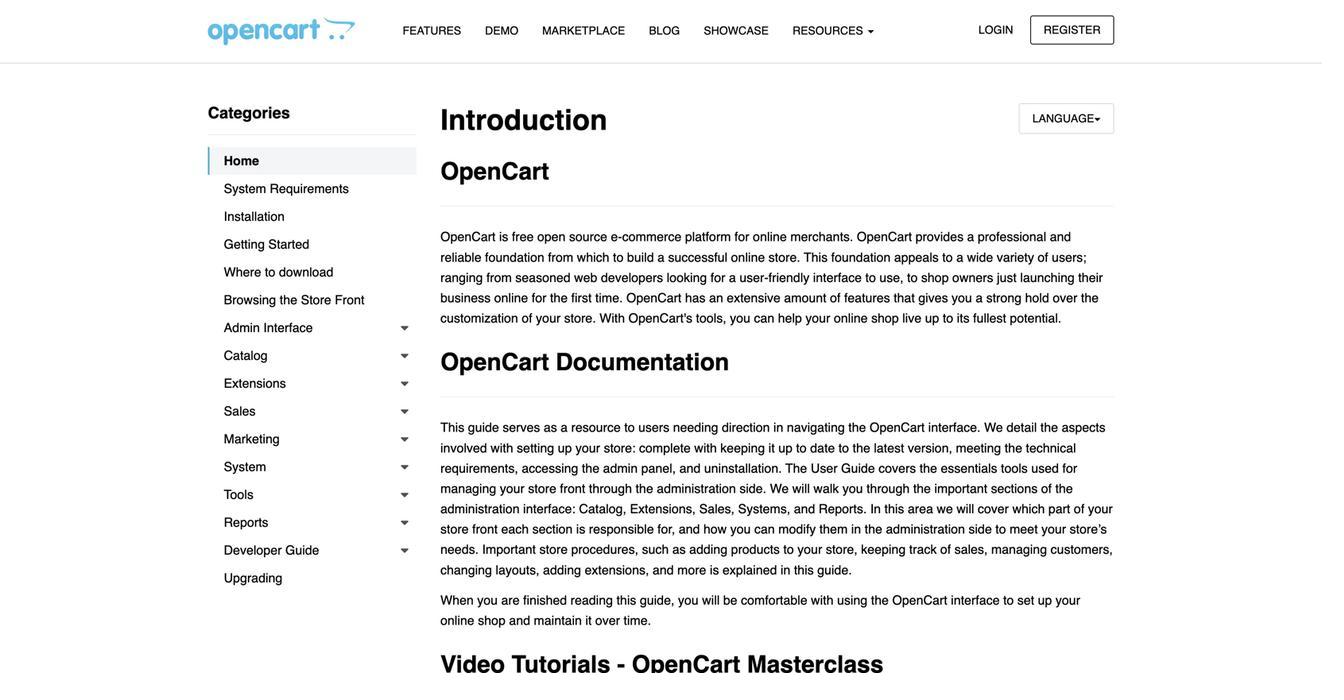 Task type: describe. For each thing, give the bounding box(es) containing it.
strong
[[987, 291, 1022, 305]]

opencart inside the when you are finished reading this guide, you will be comfortable with using the opencart interface to set up your online shop and maintain it over time.
[[892, 593, 948, 608]]

opencart down introduction
[[441, 158, 549, 185]]

a left user-
[[729, 270, 736, 285]]

resources link
[[781, 17, 886, 45]]

are
[[501, 593, 520, 608]]

to down modify
[[784, 543, 794, 557]]

system requirements
[[224, 181, 349, 196]]

0 horizontal spatial guide
[[285, 543, 319, 558]]

1 horizontal spatial store.
[[769, 250, 801, 265]]

of down used
[[1041, 481, 1052, 496]]

extensions,
[[585, 563, 649, 578]]

admin
[[224, 320, 260, 335]]

you left 'are'
[[477, 593, 498, 608]]

extensions,
[[630, 502, 696, 517]]

system link
[[208, 453, 417, 481]]

0 vertical spatial this
[[885, 502, 904, 517]]

upgrading
[[224, 571, 283, 586]]

will inside the when you are finished reading this guide, you will be comfortable with using the opencart interface to set up your online shop and maintain it over time.
[[702, 593, 720, 608]]

front
[[335, 293, 365, 307]]

you up products
[[731, 522, 751, 537]]

developers
[[601, 270, 663, 285]]

browsing the store front link
[[208, 286, 417, 314]]

provides
[[916, 230, 964, 244]]

to up the
[[796, 441, 807, 455]]

area
[[908, 502, 933, 517]]

to right side
[[996, 522, 1006, 537]]

installation link
[[208, 203, 417, 231]]

system requirements link
[[208, 175, 417, 203]]

browsing
[[224, 293, 276, 307]]

the up part
[[1056, 481, 1073, 496]]

shop inside the when you are finished reading this guide, you will be comfortable with using the opencart interface to set up your online shop and maintain it over time.
[[478, 613, 506, 628]]

register link
[[1031, 16, 1114, 44]]

the down panel,
[[636, 481, 653, 496]]

1 vertical spatial will
[[957, 502, 974, 517]]

commerce
[[622, 230, 682, 244]]

which inside opencart is free open source e-commerce platform for online merchants. opencart provides a professional and reliable foundation from which to build a successful online store. this foundation appeals to a wide variety of users; ranging from seasoned web developers looking for a user-friendly interface to use, to shop owners just launching their business online for the first time. opencart has an extensive amount of features that gives you a strong hold over the customization of your store. with opencart's tools, you can help your online shop live up to its fullest potential.
[[577, 250, 610, 265]]

your down the seasoned at the top left of the page
[[536, 311, 561, 326]]

use,
[[880, 270, 904, 285]]

requirements
[[270, 181, 349, 196]]

0 vertical spatial administration
[[657, 481, 736, 496]]

to down appeals
[[907, 270, 918, 285]]

explained
[[723, 563, 777, 578]]

catalog link
[[208, 342, 417, 370]]

set
[[1018, 593, 1035, 608]]

looking
[[667, 270, 707, 285]]

your down requirements,
[[500, 481, 525, 496]]

developer guide link
[[208, 537, 417, 565]]

reports link
[[208, 509, 417, 537]]

with
[[600, 311, 625, 326]]

for up an
[[711, 270, 726, 285]]

1 through from the left
[[589, 481, 632, 496]]

seasoned
[[515, 270, 571, 285]]

getting
[[224, 237, 265, 252]]

for,
[[658, 522, 675, 537]]

blog link
[[637, 17, 692, 45]]

we
[[937, 502, 953, 517]]

reports.
[[819, 502, 867, 517]]

your down part
[[1042, 522, 1066, 537]]

developer
[[224, 543, 282, 558]]

to up store:
[[624, 420, 635, 435]]

is inside opencart is free open source e-commerce platform for online merchants. opencart provides a professional and reliable foundation from which to build a successful online store. this foundation appeals to a wide variety of users; ranging from seasoned web developers looking for a user-friendly interface to use, to shop owners just launching their business online for the first time. opencart has an extensive amount of features that gives you a strong hold over the customization of your store. with opencart's tools, you can help your online shop live up to its fullest potential.
[[499, 230, 508, 244]]

which inside the this guide serves as a resource to users needing direction in navigating the opencart interface. we detail the aspects involved with setting up your store: complete with keeping it up to date to the latest version, meeting the technical requirements, accessing the admin panel, and uninstallation. the user guide covers the essentials tools used for managing your store front through the administration side. we will walk you through the important sections of the administration interface: catalog, extensions, sales, systems, and reports. in this area we will cover which part of your store front each section is responsible for, and how you can modify them in the administration side to meet your store's needs. important store procedures, such as adding products to your store, keeping track of sales, managing customers, changing layouts, adding extensions, and more is explained in this guide.
[[1013, 502, 1045, 517]]

opencart up reliable
[[441, 230, 496, 244]]

features link
[[391, 17, 473, 45]]

first
[[571, 291, 592, 305]]

catalog,
[[579, 502, 627, 517]]

1 vertical spatial adding
[[543, 563, 581, 578]]

0 horizontal spatial keeping
[[721, 441, 765, 455]]

e-
[[611, 230, 622, 244]]

for down the seasoned at the top left of the page
[[532, 291, 547, 305]]

opencart is free open source e-commerce platform for online merchants. opencart provides a professional and reliable foundation from which to build a successful online store. this foundation appeals to a wide variety of users; ranging from seasoned web developers looking for a user-friendly interface to use, to shop owners just launching their business online for the first time. opencart has an extensive amount of features that gives you a strong hold over the customization of your store. with opencart's tools, you can help your online shop live up to its fullest potential.
[[441, 230, 1103, 326]]

up up the
[[779, 441, 793, 455]]

reliable
[[441, 250, 482, 265]]

the up area
[[913, 481, 931, 496]]

0 horizontal spatial as
[[544, 420, 557, 435]]

interface:
[[523, 502, 576, 517]]

has
[[685, 291, 706, 305]]

0 vertical spatial will
[[793, 481, 810, 496]]

features
[[844, 291, 890, 305]]

responsible
[[589, 522, 654, 537]]

1 horizontal spatial is
[[576, 522, 586, 537]]

1 vertical spatial managing
[[991, 543, 1047, 557]]

the left the first in the top of the page
[[550, 291, 568, 305]]

store:
[[604, 441, 636, 455]]

its
[[957, 311, 970, 326]]

1 vertical spatial store.
[[564, 311, 596, 326]]

side
[[969, 522, 992, 537]]

the down 'their'
[[1081, 291, 1099, 305]]

when you are finished reading this guide, you will be comfortable with using the opencart interface to set up your online shop and maintain it over time.
[[441, 593, 1081, 628]]

amount
[[784, 291, 827, 305]]

sections
[[991, 481, 1038, 496]]

where to download link
[[208, 258, 417, 286]]

the right navigating
[[849, 420, 866, 435]]

opencart down customization
[[441, 349, 549, 376]]

technical
[[1026, 441, 1076, 455]]

browsing the store front
[[224, 293, 365, 307]]

a up wide
[[967, 230, 974, 244]]

and down such
[[653, 563, 674, 578]]

of up launching at the right top of the page
[[1038, 250, 1049, 265]]

2 foundation from the left
[[831, 250, 891, 265]]

language button
[[1019, 103, 1114, 134]]

showcase link
[[692, 17, 781, 45]]

1 vertical spatial shop
[[872, 311, 899, 326]]

reports
[[224, 515, 268, 530]]

2 vertical spatial store
[[540, 543, 568, 557]]

2 through from the left
[[867, 481, 910, 496]]

of right part
[[1074, 502, 1085, 517]]

part
[[1049, 502, 1071, 517]]

1 horizontal spatial we
[[984, 420, 1003, 435]]

0 vertical spatial store
[[528, 481, 557, 496]]

1 vertical spatial administration
[[441, 502, 520, 517]]

each
[[501, 522, 529, 537]]

professional
[[978, 230, 1047, 244]]

fullest
[[973, 311, 1007, 326]]

1 vertical spatial we
[[770, 481, 789, 496]]

installation
[[224, 209, 285, 224]]

over inside opencart is free open source e-commerce platform for online merchants. opencart provides a professional and reliable foundation from which to build a successful online store. this foundation appeals to a wide variety of users; ranging from seasoned web developers looking for a user-friendly interface to use, to shop owners just launching their business online for the first time. opencart has an extensive amount of features that gives you a strong hold over the customization of your store. with opencart's tools, you can help your online shop live up to its fullest potential.
[[1053, 291, 1078, 305]]

opencart documentation
[[441, 349, 729, 376]]

a inside the this guide serves as a resource to users needing direction in navigating the opencart interface. we detail the aspects involved with setting up your store: complete with keeping it up to date to the latest version, meeting the technical requirements, accessing the admin panel, and uninstallation. the user guide covers the essentials tools used for managing your store front through the administration side. we will walk you through the important sections of the administration interface: catalog, extensions, sales, systems, and reports. in this area we will cover which part of your store front each section is responsible for, and how you can modify them in the administration side to meet your store's needs. important store procedures, such as adding products to your store, keeping track of sales, managing customers, changing layouts, adding extensions, and more is explained in this guide.
[[561, 420, 568, 435]]

your up store's
[[1088, 502, 1113, 517]]

for inside the this guide serves as a resource to users needing direction in navigating the opencart interface. we detail the aspects involved with setting up your store: complete with keeping it up to date to the latest version, meeting the technical requirements, accessing the admin panel, and uninstallation. the user guide covers the essentials tools used for managing your store front through the administration side. we will walk you through the important sections of the administration interface: catalog, extensions, sales, systems, and reports. in this area we will cover which part of your store front each section is responsible for, and how you can modify them in the administration side to meet your store's needs. important store procedures, such as adding products to your store, keeping track of sales, managing customers, changing layouts, adding extensions, and more is explained in this guide.
[[1063, 461, 1078, 476]]

0 horizontal spatial with
[[491, 441, 513, 455]]

it inside the this guide serves as a resource to users needing direction in navigating the opencart interface. we detail the aspects involved with setting up your store: complete with keeping it up to date to the latest version, meeting the technical requirements, accessing the admin panel, and uninstallation. the user guide covers the essentials tools used for managing your store front through the administration side. we will walk you through the important sections of the administration interface: catalog, extensions, sales, systems, and reports. in this area we will cover which part of your store front each section is responsible for, and how you can modify them in the administration side to meet your store's needs. important store procedures, such as adding products to your store, keeping track of sales, managing customers, changing layouts, adding extensions, and more is explained in this guide.
[[769, 441, 775, 455]]

serves
[[503, 420, 540, 435]]

to right where
[[265, 265, 275, 280]]

maintain
[[534, 613, 582, 628]]

can inside the this guide serves as a resource to users needing direction in navigating the opencart interface. we detail the aspects involved with setting up your store: complete with keeping it up to date to the latest version, meeting the technical requirements, accessing the admin panel, and uninstallation. the user guide covers the essentials tools used for managing your store front through the administration side. we will walk you through the important sections of the administration interface: catalog, extensions, sales, systems, and reports. in this area we will cover which part of your store front each section is responsible for, and how you can modify them in the administration side to meet your store's needs. important store procedures, such as adding products to your store, keeping track of sales, managing customers, changing layouts, adding extensions, and more is explained in this guide.
[[755, 522, 775, 537]]

guide inside the this guide serves as a resource to users needing direction in navigating the opencart interface. we detail the aspects involved with setting up your store: complete with keeping it up to date to the latest version, meeting the technical requirements, accessing the admin panel, and uninstallation. the user guide covers the essentials tools used for managing your store front through the administration side. we will walk you through the important sections of the administration interface: catalog, extensions, sales, systems, and reports. in this area we will cover which part of your store front each section is responsible for, and how you can modify them in the administration side to meet your store's needs. important store procedures, such as adding products to your store, keeping track of sales, managing customers, changing layouts, adding extensions, and more is explained in this guide.
[[841, 461, 875, 476]]

for right "platform"
[[735, 230, 750, 244]]

to up features
[[866, 270, 876, 285]]

2 vertical spatial in
[[781, 563, 791, 578]]

catalog
[[224, 348, 268, 363]]

and right for,
[[679, 522, 700, 537]]

to down provides
[[942, 250, 953, 265]]

and right panel,
[[680, 461, 701, 476]]

documentation
[[556, 349, 729, 376]]

help
[[778, 311, 802, 326]]

the
[[786, 461, 807, 476]]

involved
[[441, 441, 487, 455]]

needing
[[673, 420, 718, 435]]

essentials
[[941, 461, 998, 476]]

1 vertical spatial from
[[487, 270, 512, 285]]

upgrading link
[[208, 565, 417, 592]]

1 horizontal spatial adding
[[689, 543, 728, 557]]

up inside opencart is free open source e-commerce platform for online merchants. opencart provides a professional and reliable foundation from which to build a successful online store. this foundation appeals to a wide variety of users; ranging from seasoned web developers looking for a user-friendly interface to use, to shop owners just launching their business online for the first time. opencart has an extensive amount of features that gives you a strong hold over the customization of your store. with opencart's tools, you can help your online shop live up to its fullest potential.
[[925, 311, 939, 326]]

them
[[820, 522, 848, 537]]

a left wide
[[957, 250, 964, 265]]

you down extensive
[[730, 311, 751, 326]]

you down more
[[678, 593, 699, 608]]

the down the in
[[865, 522, 883, 537]]

source
[[569, 230, 607, 244]]

the up tools
[[1005, 441, 1023, 455]]

tools,
[[696, 311, 727, 326]]

wide
[[967, 250, 993, 265]]

covers
[[879, 461, 916, 476]]



Task type: vqa. For each thing, say whether or not it's contained in the screenshot.
the Downloads 'link'
no



Task type: locate. For each thing, give the bounding box(es) containing it.
0 horizontal spatial from
[[487, 270, 512, 285]]

0 horizontal spatial we
[[770, 481, 789, 496]]

time. down 'guide,'
[[624, 613, 651, 628]]

administration up each
[[441, 502, 520, 517]]

home link
[[208, 147, 417, 175]]

this inside opencart is free open source e-commerce platform for online merchants. opencart provides a professional and reliable foundation from which to build a successful online store. this foundation appeals to a wide variety of users; ranging from seasoned web developers looking for a user-friendly interface to use, to shop owners just launching their business online for the first time. opencart has an extensive amount of features that gives you a strong hold over the customization of your store. with opencart's tools, you can help your online shop live up to its fullest potential.
[[804, 250, 828, 265]]

0 vertical spatial this
[[804, 250, 828, 265]]

where
[[224, 265, 261, 280]]

store
[[301, 293, 331, 307]]

2 vertical spatial this
[[617, 593, 636, 608]]

0 vertical spatial front
[[560, 481, 586, 496]]

it down the direction
[[769, 441, 775, 455]]

system for system
[[224, 460, 266, 474]]

2 system from the top
[[224, 460, 266, 474]]

successful
[[668, 250, 728, 265]]

0 vertical spatial it
[[769, 441, 775, 455]]

time. inside the when you are finished reading this guide, you will be comfortable with using the opencart interface to set up your online shop and maintain it over time.
[[624, 613, 651, 628]]

2 can from the top
[[755, 522, 775, 537]]

of right amount at top right
[[830, 291, 841, 305]]

you up reports.
[[843, 481, 863, 496]]

foundation down free
[[485, 250, 545, 265]]

in right them
[[851, 522, 861, 537]]

1 vertical spatial interface
[[951, 593, 1000, 608]]

foundation
[[485, 250, 545, 265], [831, 250, 891, 265]]

interface left set
[[951, 593, 1000, 608]]

front down accessing
[[560, 481, 586, 496]]

admin interface link
[[208, 314, 417, 342]]

1 horizontal spatial foundation
[[831, 250, 891, 265]]

2 horizontal spatial administration
[[886, 522, 965, 537]]

from
[[548, 250, 574, 265], [487, 270, 512, 285]]

store. up friendly
[[769, 250, 801, 265]]

download
[[279, 265, 333, 280]]

the left "latest"
[[853, 441, 871, 455]]

showcase
[[704, 24, 769, 37]]

language
[[1033, 112, 1095, 125]]

changing
[[441, 563, 492, 578]]

0 vertical spatial over
[[1053, 291, 1078, 305]]

1 horizontal spatial administration
[[657, 481, 736, 496]]

0 horizontal spatial will
[[702, 593, 720, 608]]

2 horizontal spatial will
[[957, 502, 974, 517]]

0 vertical spatial from
[[548, 250, 574, 265]]

with inside the when you are finished reading this guide, you will be comfortable with using the opencart interface to set up your online shop and maintain it over time.
[[811, 593, 834, 608]]

appeals
[[894, 250, 939, 265]]

up inside the when you are finished reading this guide, you will be comfortable with using the opencart interface to set up your online shop and maintain it over time.
[[1038, 593, 1052, 608]]

1 horizontal spatial interface
[[951, 593, 1000, 608]]

1 vertical spatial system
[[224, 460, 266, 474]]

0 horizontal spatial over
[[595, 613, 620, 628]]

opencart up opencart's
[[627, 291, 682, 305]]

sales link
[[208, 398, 417, 425]]

cover
[[978, 502, 1009, 517]]

1 vertical spatial this
[[794, 563, 814, 578]]

potential.
[[1010, 311, 1062, 326]]

1 horizontal spatial guide
[[841, 461, 875, 476]]

keeping left track
[[861, 543, 906, 557]]

0 vertical spatial we
[[984, 420, 1003, 435]]

0 horizontal spatial interface
[[813, 270, 862, 285]]

reading
[[571, 593, 613, 608]]

extensive
[[727, 291, 781, 305]]

your inside the when you are finished reading this guide, you will be comfortable with using the opencart interface to set up your online shop and maintain it over time.
[[1056, 593, 1081, 608]]

1 vertical spatial front
[[472, 522, 498, 537]]

the up technical
[[1041, 420, 1058, 435]]

to left the its
[[943, 311, 954, 326]]

this up the involved in the bottom of the page
[[441, 420, 465, 435]]

1 vertical spatial in
[[851, 522, 861, 537]]

we
[[984, 420, 1003, 435], [770, 481, 789, 496]]

the inside the when you are finished reading this guide, you will be comfortable with using the opencart interface to set up your online shop and maintain it over time.
[[871, 593, 889, 608]]

the
[[550, 291, 568, 305], [1081, 291, 1099, 305], [280, 293, 297, 307], [849, 420, 866, 435], [1041, 420, 1058, 435], [853, 441, 871, 455], [1005, 441, 1023, 455], [582, 461, 600, 476], [920, 461, 937, 476], [636, 481, 653, 496], [913, 481, 931, 496], [1056, 481, 1073, 496], [865, 522, 883, 537], [871, 593, 889, 608]]

walk
[[814, 481, 839, 496]]

a left resource
[[561, 420, 568, 435]]

0 horizontal spatial front
[[472, 522, 498, 537]]

2 vertical spatial will
[[702, 593, 720, 608]]

just
[[997, 270, 1017, 285]]

you up the its
[[952, 291, 972, 305]]

store's
[[1070, 522, 1107, 537]]

up up accessing
[[558, 441, 572, 455]]

it
[[769, 441, 775, 455], [586, 613, 592, 628]]

uninstallation.
[[704, 461, 782, 476]]

will down the
[[793, 481, 810, 496]]

your down resource
[[576, 441, 600, 455]]

from right the ranging
[[487, 270, 512, 285]]

0 horizontal spatial shop
[[478, 613, 506, 628]]

the left the store
[[280, 293, 297, 307]]

2 horizontal spatial is
[[710, 563, 719, 578]]

with left using
[[811, 593, 834, 608]]

opencart - open source shopping cart solution image
[[208, 17, 355, 45]]

procedures,
[[571, 543, 639, 557]]

date
[[810, 441, 835, 455]]

1 horizontal spatial managing
[[991, 543, 1047, 557]]

with down needing
[[694, 441, 717, 455]]

products
[[731, 543, 780, 557]]

of down the seasoned at the top left of the page
[[522, 311, 532, 326]]

0 horizontal spatial administration
[[441, 502, 520, 517]]

2 vertical spatial is
[[710, 563, 719, 578]]

for
[[735, 230, 750, 244], [711, 270, 726, 285], [532, 291, 547, 305], [1063, 461, 1078, 476]]

opencart up appeals
[[857, 230, 912, 244]]

interface inside the when you are finished reading this guide, you will be comfortable with using the opencart interface to set up your online shop and maintain it over time.
[[951, 593, 1000, 608]]

guide down "reports" link
[[285, 543, 319, 558]]

the left admin
[[582, 461, 600, 476]]

0 horizontal spatial this
[[617, 593, 636, 608]]

can down extensive
[[754, 311, 775, 326]]

tools
[[1001, 461, 1028, 476]]

tools link
[[208, 481, 417, 509]]

launching
[[1020, 270, 1075, 285]]

0 vertical spatial interface
[[813, 270, 862, 285]]

1 horizontal spatial will
[[793, 481, 810, 496]]

will right the we
[[957, 502, 974, 517]]

1 horizontal spatial as
[[673, 543, 686, 557]]

an
[[709, 291, 723, 305]]

free
[[512, 230, 534, 244]]

a right build
[[658, 250, 665, 265]]

and inside the when you are finished reading this guide, you will be comfortable with using the opencart interface to set up your online shop and maintain it over time.
[[509, 613, 530, 628]]

1 vertical spatial keeping
[[861, 543, 906, 557]]

login link
[[965, 16, 1027, 44]]

0 vertical spatial as
[[544, 420, 557, 435]]

0 horizontal spatial this
[[441, 420, 465, 435]]

live
[[903, 311, 922, 326]]

1 vertical spatial which
[[1013, 502, 1045, 517]]

this left 'guide,'
[[617, 593, 636, 608]]

your down modify
[[798, 543, 822, 557]]

guide,
[[640, 593, 675, 608]]

1 vertical spatial this
[[441, 420, 465, 435]]

opencart inside the this guide serves as a resource to users needing direction in navigating the opencart interface. we detail the aspects involved with setting up your store: complete with keeping it up to date to the latest version, meeting the technical requirements, accessing the admin panel, and uninstallation. the user guide covers the essentials tools used for managing your store front through the administration side. we will walk you through the important sections of the administration interface: catalog, extensions, sales, systems, and reports. in this area we will cover which part of your store front each section is responsible for, and how you can modify them in the administration side to meet your store's needs. important store procedures, such as adding products to your store, keeping track of sales, managing customers, changing layouts, adding extensions, and more is explained in this guide.
[[870, 420, 925, 435]]

the right using
[[871, 593, 889, 608]]

front left each
[[472, 522, 498, 537]]

system for system requirements
[[224, 181, 266, 196]]

1 can from the top
[[754, 311, 775, 326]]

1 vertical spatial store
[[441, 522, 469, 537]]

is right the section
[[576, 522, 586, 537]]

interface inside opencart is free open source e-commerce platform for online merchants. opencart provides a professional and reliable foundation from which to build a successful online store. this foundation appeals to a wide variety of users; ranging from seasoned web developers looking for a user-friendly interface to use, to shop owners just launching their business online for the first time. opencart has an extensive amount of features that gives you a strong hold over the customization of your store. with opencart's tools, you can help your online shop live up to its fullest potential.
[[813, 270, 862, 285]]

0 vertical spatial time.
[[595, 291, 623, 305]]

2 horizontal spatial with
[[811, 593, 834, 608]]

users;
[[1052, 250, 1087, 265]]

with down guide
[[491, 441, 513, 455]]

this
[[885, 502, 904, 517], [794, 563, 814, 578], [617, 593, 636, 608]]

of right track
[[941, 543, 951, 557]]

administration up sales,
[[657, 481, 736, 496]]

0 horizontal spatial through
[[589, 481, 632, 496]]

0 horizontal spatial adding
[[543, 563, 581, 578]]

can inside opencart is free open source e-commerce platform for online merchants. opencart provides a professional and reliable foundation from which to build a successful online store. this foundation appeals to a wide variety of users; ranging from seasoned web developers looking for a user-friendly interface to use, to shop owners just launching their business online for the first time. opencart has an extensive amount of features that gives you a strong hold over the customization of your store. with opencart's tools, you can help your online shop live up to its fullest potential.
[[754, 311, 775, 326]]

in right the direction
[[774, 420, 784, 435]]

0 vertical spatial is
[[499, 230, 508, 244]]

requirements,
[[441, 461, 518, 476]]

to inside the when you are finished reading this guide, you will be comfortable with using the opencart interface to set up your online shop and maintain it over time.
[[1003, 593, 1014, 608]]

0 vertical spatial in
[[774, 420, 784, 435]]

2 vertical spatial shop
[[478, 613, 506, 628]]

through
[[589, 481, 632, 496], [867, 481, 910, 496]]

1 vertical spatial can
[[755, 522, 775, 537]]

2 horizontal spatial shop
[[921, 270, 949, 285]]

categories
[[208, 104, 290, 122]]

0 vertical spatial shop
[[921, 270, 949, 285]]

1 horizontal spatial front
[[560, 481, 586, 496]]

through up catalog,
[[589, 481, 632, 496]]

open
[[537, 230, 566, 244]]

we up meeting
[[984, 420, 1003, 435]]

this guide serves as a resource to users needing direction in navigating the opencart interface. we detail the aspects involved with setting up your store: complete with keeping it up to date to the latest version, meeting the technical requirements, accessing the admin panel, and uninstallation. the user guide covers the essentials tools used for managing your store front through the administration side. we will walk you through the important sections of the administration interface: catalog, extensions, sales, systems, and reports. in this area we will cover which part of your store front each section is responsible for, and how you can modify them in the administration side to meet your store's needs. important store procedures, such as adding products to your store, keeping track of sales, managing customers, changing layouts, adding extensions, and more is explained in this guide.
[[441, 420, 1113, 578]]

guide
[[841, 461, 875, 476], [285, 543, 319, 558]]

1 horizontal spatial this
[[804, 250, 828, 265]]

1 horizontal spatial with
[[694, 441, 717, 455]]

0 vertical spatial guide
[[841, 461, 875, 476]]

your right set
[[1056, 593, 1081, 608]]

resource
[[571, 420, 621, 435]]

0 vertical spatial which
[[577, 250, 610, 265]]

accessing
[[522, 461, 578, 476]]

that
[[894, 291, 915, 305]]

foundation up use,
[[831, 250, 891, 265]]

a down owners
[[976, 291, 983, 305]]

your
[[536, 311, 561, 326], [806, 311, 830, 326], [576, 441, 600, 455], [500, 481, 525, 496], [1088, 502, 1113, 517], [1042, 522, 1066, 537], [798, 543, 822, 557], [1056, 593, 1081, 608]]

administration up track
[[886, 522, 965, 537]]

1 system from the top
[[224, 181, 266, 196]]

such
[[642, 543, 669, 557]]

home
[[224, 153, 259, 168]]

extensions
[[224, 376, 286, 391]]

interface
[[813, 270, 862, 285], [951, 593, 1000, 608]]

0 horizontal spatial managing
[[441, 481, 496, 496]]

store up interface:
[[528, 481, 557, 496]]

opencart down track
[[892, 593, 948, 608]]

1 horizontal spatial through
[[867, 481, 910, 496]]

1 horizontal spatial from
[[548, 250, 574, 265]]

up right live
[[925, 311, 939, 326]]

time.
[[595, 291, 623, 305], [624, 613, 651, 628]]

and inside opencart is free open source e-commerce platform for online merchants. opencart provides a professional and reliable foundation from which to build a successful online store. this foundation appeals to a wide variety of users; ranging from seasoned web developers looking for a user-friendly interface to use, to shop owners just launching their business online for the first time. opencart has an extensive amount of features that gives you a strong hold over the customization of your store. with opencart's tools, you can help your online shop live up to its fullest potential.
[[1050, 230, 1071, 244]]

0 horizontal spatial time.
[[595, 291, 623, 305]]

this inside the this guide serves as a resource to users needing direction in navigating the opencart interface. we detail the aspects involved with setting up your store: complete with keeping it up to date to the latest version, meeting the technical requirements, accessing the admin panel, and uninstallation. the user guide covers the essentials tools used for managing your store front through the administration side. we will walk you through the important sections of the administration interface: catalog, extensions, sales, systems, and reports. in this area we will cover which part of your store front each section is responsible for, and how you can modify them in the administration side to meet your store's needs. important store procedures, such as adding products to your store, keeping track of sales, managing customers, changing layouts, adding extensions, and more is explained in this guide.
[[441, 420, 465, 435]]

guide.
[[818, 563, 852, 578]]

time. inside opencart is free open source e-commerce platform for online merchants. opencart provides a professional and reliable foundation from which to build a successful online store. this foundation appeals to a wide variety of users; ranging from seasoned web developers looking for a user-friendly interface to use, to shop owners just launching their business online for the first time. opencart has an extensive amount of features that gives you a strong hold over the customization of your store. with opencart's tools, you can help your online shop live up to its fullest potential.
[[595, 291, 623, 305]]

finished
[[523, 593, 567, 608]]

detail
[[1007, 420, 1037, 435]]

0 horizontal spatial it
[[586, 613, 592, 628]]

gives
[[919, 291, 948, 305]]

your down amount at top right
[[806, 311, 830, 326]]

the down 'version,'
[[920, 461, 937, 476]]

time. up with
[[595, 291, 623, 305]]

marketing
[[224, 432, 280, 446]]

over inside the when you are finished reading this guide, you will be comfortable with using the opencart interface to set up your online shop and maintain it over time.
[[595, 613, 620, 628]]

friendly
[[769, 270, 810, 285]]

when
[[441, 593, 474, 608]]

1 vertical spatial time.
[[624, 613, 651, 628]]

1 horizontal spatial this
[[794, 563, 814, 578]]

1 vertical spatial as
[[673, 543, 686, 557]]

0 horizontal spatial foundation
[[485, 250, 545, 265]]

build
[[627, 250, 654, 265]]

demo
[[485, 24, 519, 37]]

from down open
[[548, 250, 574, 265]]

keeping up uninstallation.
[[721, 441, 765, 455]]

needs.
[[441, 543, 479, 557]]

1 horizontal spatial which
[[1013, 502, 1045, 517]]

getting started link
[[208, 231, 417, 258]]

1 vertical spatial over
[[595, 613, 620, 628]]

store
[[528, 481, 557, 496], [441, 522, 469, 537], [540, 543, 568, 557]]

to down e-
[[613, 250, 624, 265]]

and down 'are'
[[509, 613, 530, 628]]

is right more
[[710, 563, 719, 578]]

we up systems,
[[770, 481, 789, 496]]

it inside the when you are finished reading this guide, you will be comfortable with using the opencart interface to set up your online shop and maintain it over time.
[[586, 613, 592, 628]]

this inside the when you are finished reading this guide, you will be comfortable with using the opencart interface to set up your online shop and maintain it over time.
[[617, 593, 636, 608]]

sales,
[[699, 502, 735, 517]]

adding up finished
[[543, 563, 581, 578]]

can down systems,
[[755, 522, 775, 537]]

to right date
[[839, 441, 849, 455]]

1 horizontal spatial time.
[[624, 613, 651, 628]]

0 vertical spatial keeping
[[721, 441, 765, 455]]

online inside the when you are finished reading this guide, you will be comfortable with using the opencart interface to set up your online shop and maintain it over time.
[[441, 613, 474, 628]]

managing
[[441, 481, 496, 496], [991, 543, 1047, 557]]

up right set
[[1038, 593, 1052, 608]]

1 foundation from the left
[[485, 250, 545, 265]]

opencart up "latest"
[[870, 420, 925, 435]]

sales
[[224, 404, 256, 419]]

1 vertical spatial guide
[[285, 543, 319, 558]]

1 horizontal spatial over
[[1053, 291, 1078, 305]]

will left be
[[702, 593, 720, 608]]

store up needs.
[[441, 522, 469, 537]]

this left 'guide.'
[[794, 563, 814, 578]]

1 horizontal spatial it
[[769, 441, 775, 455]]

shop down 'are'
[[478, 613, 506, 628]]

0 horizontal spatial is
[[499, 230, 508, 244]]

features
[[403, 24, 461, 37]]

introduction
[[441, 104, 607, 137]]

their
[[1078, 270, 1103, 285]]

managing down requirements,
[[441, 481, 496, 496]]

1 vertical spatial it
[[586, 613, 592, 628]]

2 vertical spatial administration
[[886, 522, 965, 537]]

interface up features
[[813, 270, 862, 285]]

0 vertical spatial system
[[224, 181, 266, 196]]

and up modify
[[794, 502, 815, 517]]

1 vertical spatial is
[[576, 522, 586, 537]]

is left free
[[499, 230, 508, 244]]

marketing link
[[208, 425, 417, 453]]

which up the 'meet'
[[1013, 502, 1045, 517]]

0 horizontal spatial which
[[577, 250, 610, 265]]

developer guide
[[224, 543, 319, 558]]

2 horizontal spatial this
[[885, 502, 904, 517]]

1 horizontal spatial keeping
[[861, 543, 906, 557]]

user
[[811, 461, 838, 476]]

panel,
[[641, 461, 676, 476]]



